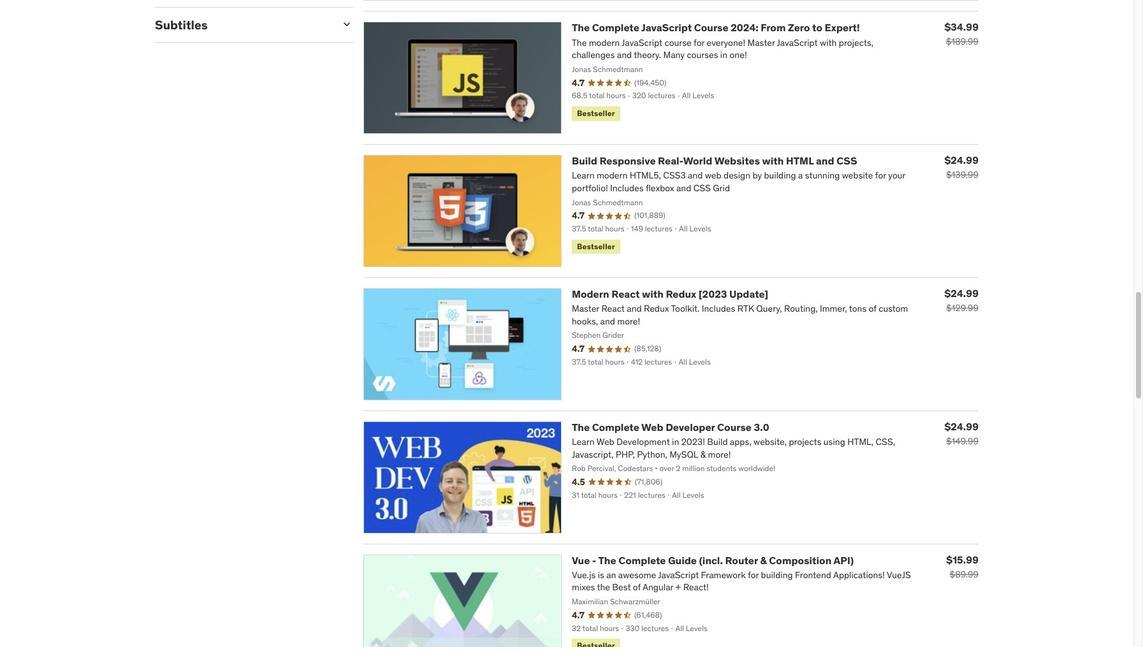 Task type: describe. For each thing, give the bounding box(es) containing it.
$24.99 for build responsive real-world websites with html and css
[[945, 151, 979, 164]]

vue - the complete guide (incl. router & composition api) link
[[572, 551, 854, 564]]

expert!
[[825, 19, 860, 31]]

modern react with redux [2023 update]
[[572, 285, 769, 298]]

$34.99 $189.99
[[945, 18, 979, 45]]

modern react with redux [2023 update] link
[[572, 285, 769, 298]]

the complete web developer course 3.0 link
[[572, 418, 770, 431]]

subtitles button
[[155, 14, 330, 30]]

build responsive real-world websites with html and css
[[572, 152, 858, 165]]

0 vertical spatial with
[[763, 152, 784, 165]]

small image
[[341, 15, 353, 28]]

$34.99
[[945, 18, 979, 31]]

$189.99
[[946, 33, 979, 45]]

&
[[761, 551, 767, 564]]

from
[[761, 19, 786, 31]]

javascript
[[642, 19, 692, 31]]

$15.99 $89.99
[[947, 551, 979, 578]]

vue - the complete guide (incl. router & composition api)
[[572, 551, 854, 564]]

$24.99 $139.99
[[945, 151, 979, 178]]

composition
[[769, 551, 832, 564]]

real-
[[658, 152, 684, 165]]

web
[[642, 418, 664, 431]]

the for the complete javascript course 2024: from zero to expert!
[[572, 19, 590, 31]]

react
[[612, 285, 640, 298]]

0 horizontal spatial with
[[642, 285, 664, 298]]

$24.99 for modern react with redux [2023 update]
[[945, 284, 979, 297]]

guide
[[668, 551, 697, 564]]

2024:
[[731, 19, 759, 31]]

-
[[592, 551, 597, 564]]

build responsive real-world websites with html and css link
[[572, 152, 858, 165]]

(incl.
[[699, 551, 723, 564]]

html
[[786, 152, 814, 165]]

vue
[[572, 551, 590, 564]]

api)
[[834, 551, 854, 564]]

$15.99
[[947, 551, 979, 564]]

subtitles
[[155, 14, 208, 30]]

the complete javascript course 2024: from zero to expert! link
[[572, 19, 860, 31]]

the complete web developer course 3.0
[[572, 418, 770, 431]]



Task type: locate. For each thing, give the bounding box(es) containing it.
complete left the guide
[[619, 551, 666, 564]]

complete for javascript
[[592, 19, 640, 31]]

with left html
[[763, 152, 784, 165]]

1 vertical spatial complete
[[592, 418, 640, 431]]

and
[[816, 152, 835, 165]]

1 horizontal spatial with
[[763, 152, 784, 165]]

zero
[[788, 19, 810, 31]]

[2023
[[699, 285, 727, 298]]

course
[[694, 19, 729, 31], [718, 418, 752, 431]]

2 vertical spatial complete
[[619, 551, 666, 564]]

$129.99
[[947, 300, 979, 311]]

0 vertical spatial $24.99
[[945, 151, 979, 164]]

css
[[837, 152, 858, 165]]

responsive
[[600, 152, 656, 165]]

0 vertical spatial complete
[[592, 19, 640, 31]]

0 vertical spatial course
[[694, 19, 729, 31]]

$89.99
[[950, 566, 979, 578]]

$24.99
[[945, 151, 979, 164], [945, 284, 979, 297], [945, 418, 979, 430]]

$139.99
[[947, 167, 979, 178]]

3 $24.99 from the top
[[945, 418, 979, 430]]

build
[[572, 152, 598, 165]]

to
[[813, 19, 823, 31]]

course left 2024:
[[694, 19, 729, 31]]

2 vertical spatial the
[[599, 551, 617, 564]]

$24.99 up $149.99
[[945, 418, 979, 430]]

redux
[[666, 285, 697, 298]]

world
[[684, 152, 713, 165]]

complete left 'javascript'
[[592, 19, 640, 31]]

2 $24.99 from the top
[[945, 284, 979, 297]]

the for the complete web developer course 3.0
[[572, 418, 590, 431]]

complete left web
[[592, 418, 640, 431]]

1 $24.99 from the top
[[945, 151, 979, 164]]

1 vertical spatial with
[[642, 285, 664, 298]]

3.0
[[754, 418, 770, 431]]

1 vertical spatial course
[[718, 418, 752, 431]]

1 vertical spatial the
[[572, 418, 590, 431]]

2 vertical spatial $24.99
[[945, 418, 979, 430]]

modern
[[572, 285, 610, 298]]

0 vertical spatial the
[[572, 19, 590, 31]]

with
[[763, 152, 784, 165], [642, 285, 664, 298]]

complete for web
[[592, 418, 640, 431]]

router
[[725, 551, 758, 564]]

$24.99 up $129.99
[[945, 284, 979, 297]]

$24.99 for the complete web developer course 3.0
[[945, 418, 979, 430]]

$149.99
[[947, 433, 979, 444]]

the
[[572, 19, 590, 31], [572, 418, 590, 431], [599, 551, 617, 564]]

websites
[[715, 152, 760, 165]]

with right the react
[[642, 285, 664, 298]]

$24.99 up $139.99
[[945, 151, 979, 164]]

developer
[[666, 418, 715, 431]]

$24.99 $149.99
[[945, 418, 979, 444]]

update]
[[730, 285, 769, 298]]

complete
[[592, 19, 640, 31], [592, 418, 640, 431], [619, 551, 666, 564]]

1 vertical spatial $24.99
[[945, 284, 979, 297]]

$24.99 $129.99
[[945, 284, 979, 311]]

the complete javascript course 2024: from zero to expert!
[[572, 19, 860, 31]]

course left 3.0
[[718, 418, 752, 431]]



Task type: vqa. For each thing, say whether or not it's contained in the screenshot.


